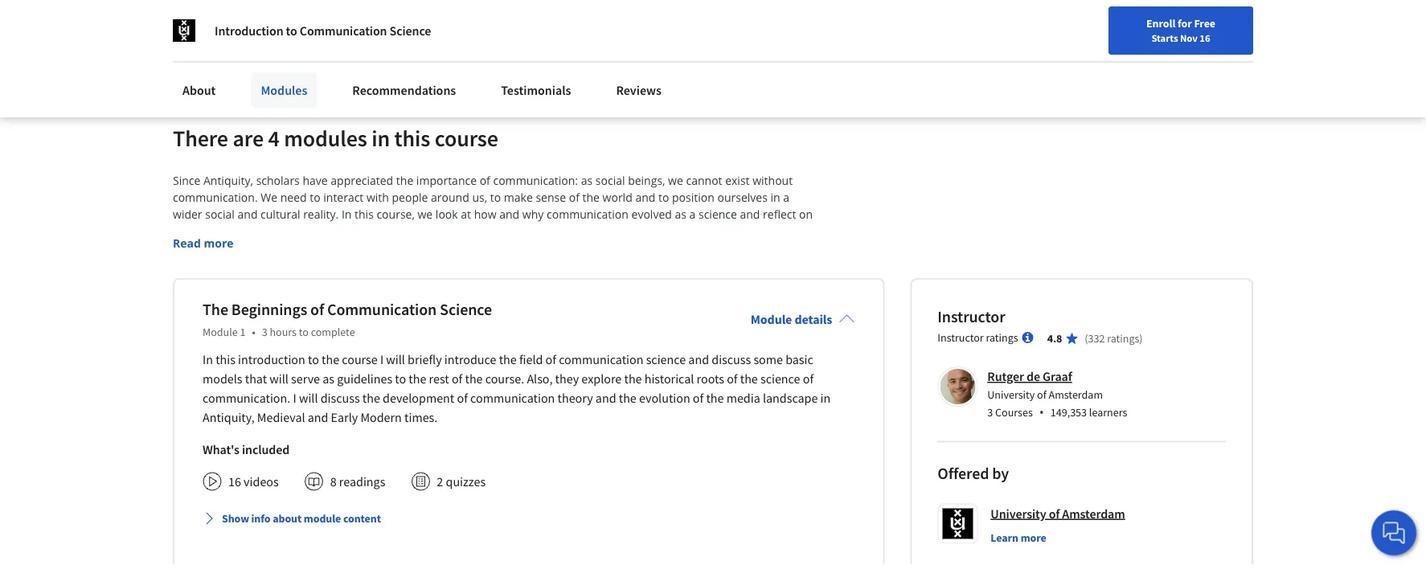 Task type: describe. For each thing, give the bounding box(es) containing it.
1 horizontal spatial module
[[751, 311, 793, 328]]

0 horizontal spatial a
[[690, 207, 696, 222]]

and up roots
[[689, 352, 710, 368]]

rutger
[[988, 369, 1025, 385]]

reviews
[[617, 82, 662, 98]]

amsterdam inside rutger de  graaf university of amsterdam 3 courses • 149,353 learners
[[1049, 387, 1104, 402]]

medieval
[[257, 410, 305, 426]]

introduction
[[238, 352, 305, 368]]

since
[[173, 173, 201, 188]]

extends
[[413, 224, 455, 239]]

module inside the beginnings of communication science module 1 • 3 hours to complete
[[203, 325, 238, 340]]

they
[[555, 371, 579, 387]]

0 vertical spatial social
[[261, 24, 292, 40]]

about
[[183, 82, 216, 98]]

development
[[383, 390, 455, 406]]

free
[[1195, 16, 1216, 31]]

and left your
[[331, 24, 351, 40]]

graaf
[[1043, 369, 1073, 385]]

share it on social media and in your performance review
[[200, 24, 501, 40]]

rest
[[429, 371, 449, 387]]

the down explore
[[619, 390, 637, 406]]

science up historical
[[646, 352, 686, 368]]

0 horizontal spatial with
[[367, 190, 389, 205]]

0 horizontal spatial ratings
[[987, 331, 1019, 345]]

introduce
[[445, 352, 497, 368]]

more for read more
[[204, 236, 234, 251]]

around
[[431, 190, 470, 205]]

why
[[523, 207, 544, 222]]

today's
[[173, 224, 210, 239]]

module details
[[751, 311, 833, 328]]

to up the development
[[395, 371, 406, 387]]

show info about module content button
[[196, 505, 388, 533]]

what's
[[203, 442, 240, 458]]

in inside in this introduction to the course i will briefly introduce the field of communication science and discuss some basic models that will serve as guidelines to the rest of the course. also, they explore the historical roots of the science of communication. i will discuss the development of communication theory and the evolution of the media landscape in antiquity, medieval and early modern times.
[[821, 390, 831, 406]]

since antiquity, scholars have appreciated the importance of communication: as social beings, we cannot exist without communication. we need to interact with people around us, to make sense of the world and to position ourselves in a wider social and cultural reality. in this course, we look at how and why communication evolved as a science and reflect on today's dominant paradigms. the course also extends beyond the boundaries of communication science itself, exploring dimensions of history, sociology and psychology. join our class, together with people all over the world.
[[173, 173, 816, 256]]

at
[[461, 207, 471, 222]]

of inside 'university of amsterdam' link
[[1049, 506, 1060, 522]]

the right over
[[659, 241, 677, 256]]

early
[[331, 410, 358, 426]]

show info about module content
[[222, 512, 381, 526]]

exist
[[726, 173, 750, 188]]

boundaries
[[521, 224, 580, 239]]

nov
[[1181, 31, 1198, 44]]

on inside since antiquity, scholars have appreciated the importance of communication: as social beings, we cannot exist without communication. we need to interact with people around us, to make sense of the world and to position ourselves in a wider social and cultural reality. in this course, we look at how and why communication evolved as a science and reflect on today's dominant paradigms. the course also extends beyond the boundaries of communication science itself, exploring dimensions of history, sociology and psychology. join our class, together with people all over the world.
[[800, 207, 813, 222]]

to inside the beginnings of communication science module 1 • 3 hours to complete
[[299, 325, 309, 340]]

and up dominant
[[238, 207, 258, 222]]

2 quizzes
[[437, 474, 486, 490]]

rutger de  graaf university of amsterdam 3 courses • 149,353 learners
[[988, 369, 1128, 421]]

about link
[[173, 72, 226, 108]]

exploring
[[754, 224, 803, 239]]

read more
[[173, 236, 234, 251]]

1 vertical spatial university
[[991, 506, 1047, 522]]

briefly
[[408, 352, 442, 368]]

recommendations link
[[343, 72, 466, 108]]

guidelines
[[337, 371, 393, 387]]

roots
[[697, 371, 725, 387]]

over
[[633, 241, 656, 256]]

ourselves
[[718, 190, 768, 205]]

science up the world.
[[682, 224, 720, 239]]

modules
[[284, 124, 367, 153]]

course.
[[486, 371, 525, 387]]

read
[[173, 236, 201, 251]]

this inside in this introduction to the course i will briefly introduce the field of communication science and discuss some basic models that will serve as guidelines to the rest of the course. also, they explore the historical roots of the science of communication. i will discuss the development of communication theory and the evolution of the media landscape in antiquity, medieval and early modern times.
[[216, 352, 236, 368]]

332
[[1089, 332, 1106, 346]]

recommendations
[[353, 82, 456, 98]]

antiquity, inside since antiquity, scholars have appreciated the importance of communication: as social beings, we cannot exist without communication. we need to interact with people around us, to make sense of the world and to position ourselves in a wider social and cultural reality. in this course, we look at how and why communication evolved as a science and reflect on today's dominant paradigms. the course also extends beyond the boundaries of communication science itself, exploring dimensions of history, sociology and psychology. join our class, together with people all over the world.
[[203, 173, 253, 188]]

your
[[367, 24, 391, 40]]

149,353
[[1051, 405, 1088, 420]]

position
[[672, 190, 715, 205]]

2
[[437, 474, 443, 490]]

course inside since antiquity, scholars have appreciated the importance of communication: as social beings, we cannot exist without communication. we need to interact with people around us, to make sense of the world and to position ourselves in a wider social and cultural reality. in this course, we look at how and why communication evolved as a science and reflect on today's dominant paradigms. the course also extends beyond the boundaries of communication science itself, exploring dimensions of history, sociology and psychology. join our class, together with people all over the world.
[[351, 224, 386, 239]]

in inside since antiquity, scholars have appreciated the importance of communication: as social beings, we cannot exist without communication. we need to interact with people around us, to make sense of the world and to position ourselves in a wider social and cultural reality. in this course, we look at how and why communication evolved as a science and reflect on today's dominant paradigms. the course also extends beyond the boundaries of communication science itself, exploring dimensions of history, sociology and psychology. join our class, together with people all over the world.
[[771, 190, 781, 205]]

sense
[[536, 190, 566, 205]]

the beginnings of communication science module 1 • 3 hours to complete
[[203, 300, 492, 340]]

basic
[[786, 352, 814, 368]]

models
[[203, 371, 243, 387]]

( 332 ratings )
[[1085, 332, 1144, 346]]

scholars
[[256, 173, 300, 188]]

the down guidelines
[[363, 390, 380, 406]]

the up the development
[[409, 371, 427, 387]]

cultural
[[261, 207, 300, 222]]

antiquity, inside in this introduction to the course i will briefly introduce the field of communication science and discuss some basic models that will serve as guidelines to the rest of the course. also, they explore the historical roots of the science of communication. i will discuss the development of communication theory and the evolution of the media landscape in antiquity, medieval and early modern times.
[[203, 410, 255, 426]]

enroll
[[1147, 16, 1176, 31]]

the down roots
[[707, 390, 724, 406]]

to up serve
[[308, 352, 319, 368]]

videos
[[244, 474, 279, 490]]

1 horizontal spatial a
[[784, 190, 790, 205]]

review
[[466, 24, 501, 40]]

the up together
[[500, 224, 518, 239]]

what's included
[[203, 442, 290, 458]]

by
[[993, 464, 1010, 484]]

english button
[[1089, 0, 1186, 52]]

enroll for free starts nov 16
[[1147, 16, 1216, 44]]

course inside in this introduction to the course i will briefly introduce the field of communication science and discuss some basic models that will serve as guidelines to the rest of the course. also, they explore the historical roots of the science of communication. i will discuss the development of communication theory and the evolution of the media landscape in antiquity, medieval and early modern times.
[[342, 352, 378, 368]]

1 vertical spatial people
[[579, 241, 615, 256]]

are
[[233, 124, 264, 153]]

the right explore
[[625, 371, 642, 387]]

in inside in this introduction to the course i will briefly introduce the field of communication science and discuss some basic models that will serve as guidelines to the rest of the course. also, they explore the historical roots of the science of communication. i will discuss the development of communication theory and the evolution of the media landscape in antiquity, medieval and early modern times.
[[203, 352, 213, 368]]

0 vertical spatial communication
[[300, 23, 387, 39]]

learn more button
[[991, 530, 1047, 546]]

1 horizontal spatial will
[[299, 390, 318, 406]]

us,
[[472, 190, 488, 205]]

reality.
[[303, 207, 339, 222]]

1 horizontal spatial with
[[554, 241, 576, 256]]

dominant
[[213, 224, 264, 239]]

3 inside rutger de  graaf university of amsterdam 3 courses • 149,353 learners
[[988, 405, 994, 420]]

science inside the beginnings of communication science module 1 • 3 hours to complete
[[440, 300, 492, 320]]

the down complete
[[322, 352, 340, 368]]

module
[[304, 512, 341, 526]]

1 vertical spatial social
[[596, 173, 625, 188]]

the down some
[[741, 371, 758, 387]]

of inside rutger de  graaf university of amsterdam 3 courses • 149,353 learners
[[1038, 387, 1047, 402]]

0 vertical spatial as
[[581, 173, 593, 188]]

historical
[[645, 371, 694, 387]]

communication down course.
[[471, 390, 555, 406]]

1 horizontal spatial ratings
[[1108, 332, 1140, 346]]

to right introduction
[[286, 23, 297, 39]]

to up evolved
[[659, 190, 670, 205]]

2 horizontal spatial will
[[386, 352, 405, 368]]

1 vertical spatial amsterdam
[[1063, 506, 1126, 522]]

in inside since antiquity, scholars have appreciated the importance of communication: as social beings, we cannot exist without communication. we need to interact with people around us, to make sense of the world and to position ourselves in a wider social and cultural reality. in this course, we look at how and why communication evolved as a science and reflect on today's dominant paradigms. the course also extends beyond the boundaries of communication science itself, exploring dimensions of history, sociology and psychology. join our class, together with people all over the world.
[[342, 207, 352, 222]]

16 inside enroll for free starts nov 16
[[1200, 31, 1211, 44]]

quizzes
[[446, 474, 486, 490]]

8
[[330, 474, 337, 490]]

1 vertical spatial will
[[270, 371, 289, 387]]

make
[[504, 190, 533, 205]]

1 vertical spatial 16
[[228, 474, 241, 490]]

importance
[[417, 173, 477, 188]]

the up course,
[[396, 173, 414, 188]]

show notifications image
[[1210, 20, 1229, 39]]

cannot
[[687, 173, 723, 188]]

0 vertical spatial people
[[392, 190, 428, 205]]

and down the make
[[500, 207, 520, 222]]

dimensions
[[173, 241, 234, 256]]



Task type: locate. For each thing, give the bounding box(es) containing it.
module left 1
[[203, 325, 238, 340]]

0 horizontal spatial on
[[244, 24, 258, 40]]

1 horizontal spatial more
[[1021, 531, 1047, 546]]

1
[[240, 325, 246, 340]]

communication. inside in this introduction to the course i will briefly introduce the field of communication science and discuss some basic models that will serve as guidelines to the rest of the course. also, they explore the historical roots of the science of communication. i will discuss the development of communication theory and the evolution of the media landscape in antiquity, medieval and early modern times.
[[203, 390, 291, 406]]

1 horizontal spatial •
[[1040, 404, 1045, 421]]

university inside rutger de  graaf university of amsterdam 3 courses • 149,353 learners
[[988, 387, 1035, 402]]

communication down world
[[547, 207, 629, 222]]

0 horizontal spatial media
[[294, 24, 328, 40]]

0 vertical spatial 3
[[262, 325, 268, 340]]

1 horizontal spatial the
[[328, 224, 348, 239]]

1 vertical spatial instructor
[[938, 331, 984, 345]]

i down serve
[[293, 390, 297, 406]]

to down have
[[310, 190, 321, 205]]

will left briefly
[[386, 352, 405, 368]]

more
[[204, 236, 234, 251], [1021, 531, 1047, 546]]

• left 149,353
[[1040, 404, 1045, 421]]

0 horizontal spatial people
[[392, 190, 428, 205]]

content
[[343, 512, 381, 526]]

on right the reflect
[[800, 207, 813, 222]]

to
[[286, 23, 297, 39], [310, 190, 321, 205], [490, 190, 501, 205], [659, 190, 670, 205], [299, 325, 309, 340], [308, 352, 319, 368], [395, 371, 406, 387]]

0 horizontal spatial module
[[203, 325, 238, 340]]

communication. down that on the left
[[203, 390, 291, 406]]

1 horizontal spatial this
[[355, 207, 374, 222]]

1 horizontal spatial we
[[669, 173, 684, 188]]

course up 'importance'
[[435, 124, 499, 153]]

1 vertical spatial 3
[[988, 405, 994, 420]]

this
[[395, 124, 431, 153], [355, 207, 374, 222], [216, 352, 236, 368]]

on
[[244, 24, 258, 40], [800, 207, 813, 222]]

2 vertical spatial course
[[342, 352, 378, 368]]

2 vertical spatial as
[[323, 371, 335, 387]]

history,
[[250, 241, 289, 256]]

communication up over
[[597, 224, 679, 239]]

times.
[[405, 410, 438, 426]]

communication:
[[493, 173, 578, 188]]

0 vertical spatial university
[[988, 387, 1035, 402]]

this down the interact
[[355, 207, 374, 222]]

1 vertical spatial •
[[1040, 404, 1045, 421]]

modules
[[261, 82, 308, 98]]

0 vertical spatial with
[[367, 190, 389, 205]]

without
[[753, 173, 793, 188]]

university up learn more
[[991, 506, 1047, 522]]

1 vertical spatial the
[[203, 300, 228, 320]]

instructor ratings
[[938, 331, 1019, 345]]

courses
[[996, 405, 1033, 420]]

0 horizontal spatial more
[[204, 236, 234, 251]]

social up dominant
[[205, 207, 235, 222]]

1 horizontal spatial discuss
[[712, 352, 751, 368]]

i up guidelines
[[380, 352, 384, 368]]

wider
[[173, 207, 202, 222]]

share
[[200, 24, 231, 40]]

as down position
[[675, 207, 687, 222]]

0 horizontal spatial as
[[323, 371, 335, 387]]

the left world
[[583, 190, 600, 205]]

0 vertical spatial instructor
[[938, 307, 1006, 327]]

and right sociology
[[344, 241, 364, 256]]

a down position
[[690, 207, 696, 222]]

0 horizontal spatial this
[[216, 352, 236, 368]]

0 vertical spatial i
[[380, 352, 384, 368]]

instructor up instructor ratings
[[938, 307, 1006, 327]]

theory
[[558, 390, 593, 406]]

learners
[[1090, 405, 1128, 420]]

modern
[[361, 410, 402, 426]]

media inside in this introduction to the course i will briefly introduce the field of communication science and discuss some basic models that will serve as guidelines to the rest of the course. also, they explore the historical roots of the science of communication. i will discuss the development of communication theory and the evolution of the media landscape in antiquity, medieval and early modern times.
[[727, 390, 761, 406]]

• right 1
[[252, 325, 256, 340]]

in up appreciated
[[372, 124, 390, 153]]

this down recommendations
[[395, 124, 431, 153]]

1 vertical spatial we
[[418, 207, 433, 222]]

3 left courses
[[988, 405, 994, 420]]

as right communication:
[[581, 173, 593, 188]]

2 vertical spatial will
[[299, 390, 318, 406]]

0 vertical spatial antiquity,
[[203, 173, 253, 188]]

2 horizontal spatial social
[[596, 173, 625, 188]]

beyond
[[458, 224, 498, 239]]

media
[[294, 24, 328, 40], [727, 390, 761, 406]]

there are 4 modules in this course
[[173, 124, 499, 153]]

0 horizontal spatial science
[[390, 23, 431, 39]]

chat with us image
[[1382, 520, 1408, 546]]

will down serve
[[299, 390, 318, 406]]

0 vertical spatial •
[[252, 325, 256, 340]]

0 vertical spatial media
[[294, 24, 328, 40]]

de
[[1027, 369, 1041, 385]]

people left "all"
[[579, 241, 615, 256]]

testimonials
[[501, 82, 571, 98]]

join
[[431, 241, 451, 256]]

this inside since antiquity, scholars have appreciated the importance of communication: as social beings, we cannot exist without communication. we need to interact with people around us, to make sense of the world and to position ourselves in a wider social and cultural reality. in this course, we look at how and why communication evolved as a science and reflect on today's dominant paradigms. the course also extends beyond the boundaries of communication science itself, exploring dimensions of history, sociology and psychology. join our class, together with people all over the world.
[[355, 207, 374, 222]]

paradigms.
[[267, 224, 326, 239]]

reflect
[[763, 207, 797, 222]]

read more button
[[173, 235, 234, 252]]

0 vertical spatial will
[[386, 352, 405, 368]]

2 horizontal spatial as
[[675, 207, 687, 222]]

and down the ourselves
[[740, 207, 761, 222]]

2 vertical spatial social
[[205, 207, 235, 222]]

0 vertical spatial this
[[395, 124, 431, 153]]

in right the landscape
[[821, 390, 831, 406]]

0 vertical spatial the
[[328, 224, 348, 239]]

as
[[581, 173, 593, 188], [675, 207, 687, 222], [323, 371, 335, 387]]

evolved
[[632, 207, 672, 222]]

0 horizontal spatial will
[[270, 371, 289, 387]]

english
[[1118, 18, 1158, 34]]

course up guidelines
[[342, 352, 378, 368]]

field
[[520, 352, 543, 368]]

science
[[390, 23, 431, 39], [440, 300, 492, 320]]

1 vertical spatial media
[[727, 390, 761, 406]]

1 vertical spatial science
[[440, 300, 492, 320]]

in down the interact
[[342, 207, 352, 222]]

more for learn more
[[1021, 531, 1047, 546]]

rutger de  graaf link
[[988, 369, 1073, 385]]

0 horizontal spatial in
[[203, 352, 213, 368]]

1 horizontal spatial on
[[800, 207, 813, 222]]

modules link
[[251, 72, 317, 108]]

in this introduction to the course i will briefly introduce the field of communication science and discuss some basic models that will serve as guidelines to the rest of the course. also, they explore the historical roots of the science of communication. i will discuss the development of communication theory and the evolution of the media landscape in antiquity, medieval and early modern times.
[[203, 352, 831, 426]]

• inside the beginnings of communication science module 1 • 3 hours to complete
[[252, 325, 256, 340]]

(
[[1085, 332, 1089, 346]]

0 vertical spatial discuss
[[712, 352, 751, 368]]

media down some
[[727, 390, 761, 406]]

learn
[[991, 531, 1019, 546]]

0 horizontal spatial i
[[293, 390, 297, 406]]

16 videos
[[228, 474, 279, 490]]

1 vertical spatial antiquity,
[[203, 410, 255, 426]]

•
[[252, 325, 256, 340], [1040, 404, 1045, 421]]

instructor up rutger de  graaf image
[[938, 331, 984, 345]]

module up some
[[751, 311, 793, 328]]

course,
[[377, 207, 415, 222]]

testimonials link
[[492, 72, 581, 108]]

antiquity, up what's
[[203, 410, 255, 426]]

0 horizontal spatial 3
[[262, 325, 268, 340]]

coursera career certificate image
[[950, 0, 1218, 89]]

will down introduction at the left bottom
[[270, 371, 289, 387]]

1 horizontal spatial 16
[[1200, 31, 1211, 44]]

)
[[1140, 332, 1144, 346]]

1 vertical spatial i
[[293, 390, 297, 406]]

the down "introduce"
[[465, 371, 483, 387]]

communication inside the beginnings of communication science module 1 • 3 hours to complete
[[327, 300, 437, 320]]

0 vertical spatial more
[[204, 236, 234, 251]]

university of amsterdam image
[[173, 19, 195, 42]]

there
[[173, 124, 228, 153]]

with down appreciated
[[367, 190, 389, 205]]

0 vertical spatial in
[[342, 207, 352, 222]]

evolution
[[639, 390, 691, 406]]

beings,
[[628, 173, 666, 188]]

itself,
[[723, 224, 751, 239]]

1 horizontal spatial social
[[261, 24, 292, 40]]

and down explore
[[596, 390, 617, 406]]

we up position
[[669, 173, 684, 188]]

0 horizontal spatial discuss
[[321, 390, 360, 406]]

performance
[[394, 24, 463, 40]]

university
[[988, 387, 1035, 402], [991, 506, 1047, 522]]

the inside the beginnings of communication science module 1 • 3 hours to complete
[[203, 300, 228, 320]]

to right hours
[[299, 325, 309, 340]]

rutger de  graaf image
[[941, 369, 976, 405]]

social right "it"
[[261, 24, 292, 40]]

1 vertical spatial communication
[[327, 300, 437, 320]]

discuss up early
[[321, 390, 360, 406]]

a
[[784, 190, 790, 205], [690, 207, 696, 222]]

starts
[[1152, 31, 1179, 44]]

0 horizontal spatial social
[[205, 207, 235, 222]]

sociology
[[292, 241, 341, 256]]

that
[[245, 371, 267, 387]]

0 vertical spatial 16
[[1200, 31, 1211, 44]]

2 instructor from the top
[[938, 331, 984, 345]]

1 antiquity, from the top
[[203, 173, 253, 188]]

1 vertical spatial with
[[554, 241, 576, 256]]

our
[[454, 241, 472, 256]]

and left early
[[308, 410, 329, 426]]

as inside in this introduction to the course i will briefly introduce the field of communication science and discuss some basic models that will serve as guidelines to the rest of the course. also, they explore the historical roots of the science of communication. i will discuss the development of communication theory and the evolution of the media landscape in antiquity, medieval and early modern times.
[[323, 371, 335, 387]]

0 vertical spatial communication.
[[173, 190, 258, 205]]

0 vertical spatial course
[[435, 124, 499, 153]]

offered by
[[938, 464, 1010, 484]]

• inside rutger de  graaf university of amsterdam 3 courses • 149,353 learners
[[1040, 404, 1045, 421]]

social up world
[[596, 173, 625, 188]]

introduction
[[215, 23, 284, 39]]

the up course.
[[499, 352, 517, 368]]

university of amsterdam link
[[991, 504, 1126, 524]]

as right serve
[[323, 371, 335, 387]]

course left also
[[351, 224, 386, 239]]

3 left hours
[[262, 325, 268, 340]]

0 vertical spatial amsterdam
[[1049, 387, 1104, 402]]

hours
[[270, 325, 297, 340]]

university of amsterdam
[[991, 506, 1126, 522]]

0 vertical spatial science
[[390, 23, 431, 39]]

module
[[751, 311, 793, 328], [203, 325, 238, 340]]

communication up explore
[[559, 352, 644, 368]]

the down reality.
[[328, 224, 348, 239]]

this up models
[[216, 352, 236, 368]]

learn more
[[991, 531, 1047, 546]]

about
[[273, 512, 302, 526]]

complete
[[311, 325, 355, 340]]

1 vertical spatial discuss
[[321, 390, 360, 406]]

ratings up rutger
[[987, 331, 1019, 345]]

16 left videos
[[228, 474, 241, 490]]

None search field
[[229, 10, 615, 42]]

i
[[380, 352, 384, 368], [293, 390, 297, 406]]

science up the itself,
[[699, 207, 738, 222]]

1 horizontal spatial 3
[[988, 405, 994, 420]]

and
[[331, 24, 351, 40], [636, 190, 656, 205], [238, 207, 258, 222], [500, 207, 520, 222], [740, 207, 761, 222], [344, 241, 364, 256], [689, 352, 710, 368], [596, 390, 617, 406], [308, 410, 329, 426]]

media right introduction
[[294, 24, 328, 40]]

1 horizontal spatial media
[[727, 390, 761, 406]]

reviews link
[[607, 72, 672, 108]]

science up "introduce"
[[440, 300, 492, 320]]

class,
[[475, 241, 503, 256]]

0 vertical spatial a
[[784, 190, 790, 205]]

it
[[234, 24, 241, 40]]

with down boundaries
[[554, 241, 576, 256]]

1 horizontal spatial i
[[380, 352, 384, 368]]

1 horizontal spatial science
[[440, 300, 492, 320]]

1 vertical spatial in
[[203, 352, 213, 368]]

1 vertical spatial communication.
[[203, 390, 291, 406]]

in up models
[[203, 352, 213, 368]]

in left your
[[354, 24, 364, 40]]

ratings
[[987, 331, 1019, 345], [1108, 332, 1140, 346]]

1 vertical spatial a
[[690, 207, 696, 222]]

also,
[[527, 371, 553, 387]]

1 vertical spatial this
[[355, 207, 374, 222]]

in
[[354, 24, 364, 40], [372, 124, 390, 153], [771, 190, 781, 205], [821, 390, 831, 406]]

1 instructor from the top
[[938, 307, 1006, 327]]

1 horizontal spatial in
[[342, 207, 352, 222]]

0 horizontal spatial we
[[418, 207, 433, 222]]

in down without at the right of page
[[771, 190, 781, 205]]

info
[[251, 512, 271, 526]]

antiquity, right since on the top
[[203, 173, 253, 188]]

16 down free
[[1200, 31, 1211, 44]]

explore
[[582, 371, 622, 387]]

2 antiquity, from the top
[[203, 410, 255, 426]]

0 vertical spatial on
[[244, 24, 258, 40]]

2 horizontal spatial this
[[395, 124, 431, 153]]

1 horizontal spatial people
[[579, 241, 615, 256]]

communication. inside since antiquity, scholars have appreciated the importance of communication: as social beings, we cannot exist without communication. we need to interact with people around us, to make sense of the world and to position ourselves in a wider social and cultural reality. in this course, we look at how and why communication evolved as a science and reflect on today's dominant paradigms. the course also extends beyond the boundaries of communication science itself, exploring dimensions of history, sociology and psychology. join our class, together with people all over the world.
[[173, 190, 258, 205]]

of inside the beginnings of communication science module 1 • 3 hours to complete
[[311, 300, 324, 320]]

university up courses
[[988, 387, 1035, 402]]

ratings right 332
[[1108, 332, 1140, 346]]

3 inside the beginnings of communication science module 1 • 3 hours to complete
[[262, 325, 268, 340]]

1 vertical spatial course
[[351, 224, 386, 239]]

serve
[[291, 371, 320, 387]]

and down beings,
[[636, 190, 656, 205]]

all
[[618, 241, 630, 256]]

the inside since antiquity, scholars have appreciated the importance of communication: as social beings, we cannot exist without communication. we need to interact with people around us, to make sense of the world and to position ourselves in a wider social and cultural reality. in this course, we look at how and why communication evolved as a science and reflect on today's dominant paradigms. the course also extends beyond the boundaries of communication science itself, exploring dimensions of history, sociology and psychology. join our class, together with people all over the world.
[[328, 224, 348, 239]]

on right "it"
[[244, 24, 258, 40]]

instructor for instructor
[[938, 307, 1006, 327]]

communication. up wider
[[173, 190, 258, 205]]

1 horizontal spatial as
[[581, 173, 593, 188]]

0 horizontal spatial 16
[[228, 474, 241, 490]]

included
[[242, 442, 290, 458]]

the left beginnings on the bottom left of page
[[203, 300, 228, 320]]

1 vertical spatial as
[[675, 207, 687, 222]]

we up extends
[[418, 207, 433, 222]]

instructor for instructor ratings
[[938, 331, 984, 345]]

people up course,
[[392, 190, 428, 205]]

1 vertical spatial on
[[800, 207, 813, 222]]

0 horizontal spatial •
[[252, 325, 256, 340]]

appreciated
[[331, 173, 394, 188]]

science up the landscape
[[761, 371, 801, 387]]

0 vertical spatial we
[[669, 173, 684, 188]]

1 vertical spatial more
[[1021, 531, 1047, 546]]

we
[[261, 190, 278, 205]]

science up recommendations
[[390, 23, 431, 39]]

discuss up roots
[[712, 352, 751, 368]]

to right 'us,'
[[490, 190, 501, 205]]

2 vertical spatial this
[[216, 352, 236, 368]]

a up the reflect
[[784, 190, 790, 205]]

of
[[480, 173, 491, 188], [569, 190, 580, 205], [583, 224, 594, 239], [237, 241, 247, 256], [311, 300, 324, 320], [546, 352, 557, 368], [452, 371, 463, 387], [727, 371, 738, 387], [803, 371, 814, 387], [1038, 387, 1047, 402], [457, 390, 468, 406], [693, 390, 704, 406], [1049, 506, 1060, 522]]



Task type: vqa. For each thing, say whether or not it's contained in the screenshot.
Learn more
yes



